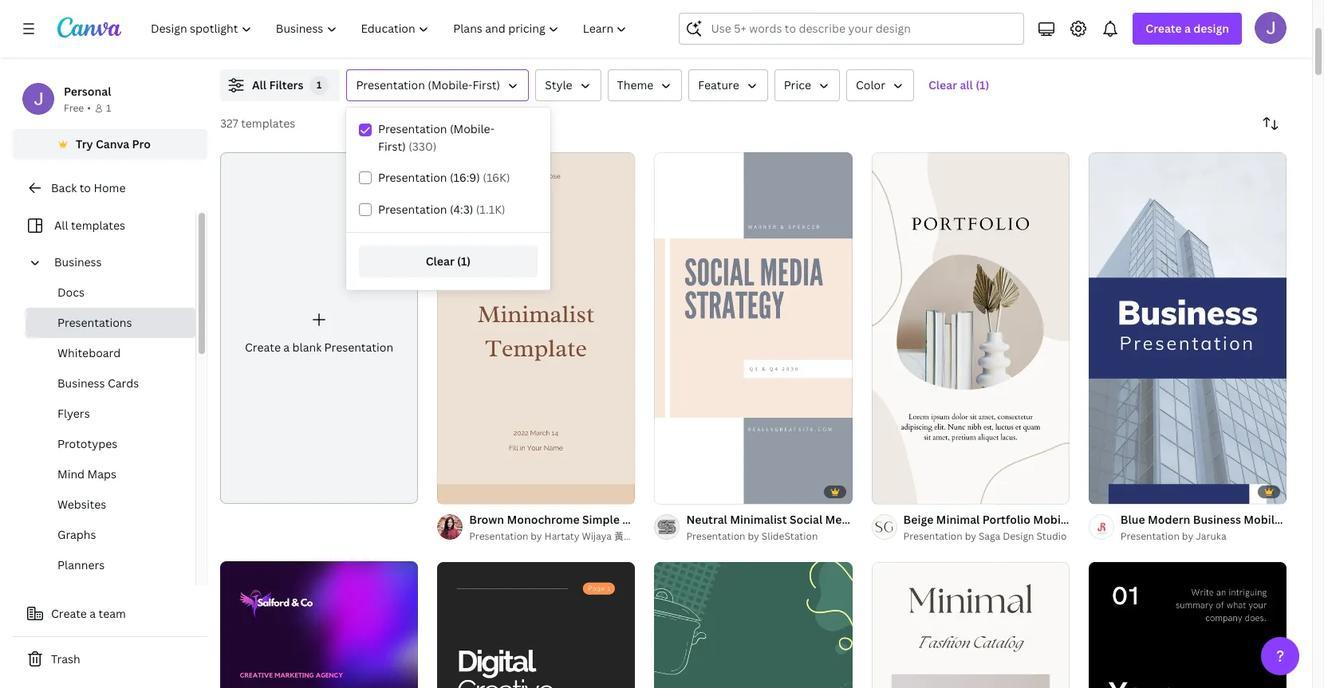 Task type: vqa. For each thing, say whether or not it's contained in the screenshot.
printed
no



Task type: describe. For each thing, give the bounding box(es) containing it.
mobile-
[[1244, 512, 1286, 527]]

by inside beige minimal portfolio mobile presentation presentation by saga design studio
[[965, 530, 976, 543]]

business for business cards
[[57, 376, 105, 391]]

personal
[[64, 84, 111, 99]]

all templates link
[[22, 211, 186, 241]]

beige minimal portfolio mobile presentation link
[[903, 512, 1143, 529]]

style button
[[535, 69, 601, 101]]

color button
[[846, 69, 914, 101]]

business link
[[48, 247, 186, 278]]

modern
[[1148, 512, 1190, 527]]

1 of from the left
[[455, 486, 467, 497]]

theme button
[[608, 69, 682, 101]]

327
[[220, 116, 238, 131]]

minimal
[[936, 512, 980, 527]]

create for create a blank presentation
[[245, 340, 281, 355]]

presentation left slidestation
[[686, 530, 745, 543]]

price
[[784, 77, 811, 93]]

filters
[[269, 77, 303, 93]]

flyers link
[[26, 399, 195, 429]]

cards
[[108, 376, 139, 391]]

2 by from the left
[[748, 530, 759, 543]]

templates for 327 templates
[[241, 116, 295, 131]]

mind maps
[[57, 467, 116, 482]]

(1.1k)
[[476, 202, 505, 217]]

home
[[94, 180, 126, 195]]

presentation by hartaty wijaya 黃意清
[[469, 530, 643, 543]]

blue modern business mobile-first presentation image
[[1089, 152, 1287, 504]]

trash
[[51, 652, 80, 667]]

price button
[[774, 69, 840, 101]]

presentation down presentation (16:9) (16k)
[[378, 202, 447, 217]]

(4:3)
[[450, 202, 473, 217]]

create for create a design
[[1146, 21, 1182, 36]]

1 of 15
[[1100, 486, 1131, 497]]

create a blank presentation
[[245, 340, 393, 355]]

presentations
[[57, 315, 132, 330]]

1 of 15 link
[[1089, 152, 1287, 504]]

(mobile- for presentation (mobile-first)
[[428, 77, 473, 93]]

presentation by slidestation
[[686, 530, 818, 543]]

pro
[[132, 136, 151, 152]]

a for team
[[90, 606, 96, 621]]

design
[[1194, 21, 1229, 36]]

Sort by button
[[1255, 108, 1287, 140]]

7
[[470, 486, 474, 497]]

blue modern business mobile-first pr link
[[1121, 512, 1324, 529]]

design
[[1003, 530, 1034, 543]]

all templates
[[54, 218, 125, 233]]

clear (1) button
[[359, 246, 538, 278]]

presentation (mobile- first)
[[378, 121, 495, 154]]

back to home
[[51, 180, 126, 195]]

try canva pro
[[76, 136, 151, 152]]

top level navigation element
[[140, 13, 641, 45]]

wijaya
[[582, 530, 612, 543]]

style
[[545, 77, 572, 93]]

jaruka
[[1196, 530, 1227, 543]]

Search search field
[[711, 14, 1014, 44]]

flyers
[[57, 406, 90, 421]]

business inside the blue modern business mobile-first pr presentation by jaruka
[[1193, 512, 1241, 527]]

whiteboard
[[57, 345, 121, 361]]

brown monochrome simple minimalist mobile-first presentation image
[[437, 152, 635, 504]]

graphs
[[57, 527, 96, 542]]

1 of 11 link
[[872, 152, 1070, 504]]

try
[[76, 136, 93, 152]]

•
[[87, 101, 91, 115]]

clear for clear (1)
[[426, 254, 455, 269]]

first
[[1286, 512, 1310, 527]]

1 for 1 of 15
[[1100, 486, 1105, 497]]

presentation down beige
[[903, 530, 963, 543]]

presentation right blank
[[324, 340, 393, 355]]

websites
[[57, 497, 106, 512]]

a for blank
[[283, 340, 290, 355]]

1 for 1
[[106, 101, 111, 115]]

presentation inside button
[[356, 77, 425, 93]]

business cards
[[57, 376, 139, 391]]

黃意清
[[614, 530, 643, 543]]

neutral minimalist social media strategy mobile-first presentation image
[[654, 152, 852, 504]]

docs link
[[26, 278, 195, 308]]

11
[[904, 486, 913, 497]]

black pink purple modern gradient blur creative company profile mobile-first presentation image
[[220, 562, 418, 688]]

presentation (mobile-first) button
[[347, 69, 529, 101]]

presentation down 7 at the bottom of page
[[469, 530, 528, 543]]

free
[[64, 101, 84, 115]]

planners link
[[26, 550, 195, 581]]

presentation (4:3) (1.1k)
[[378, 202, 505, 217]]

1 of 11
[[883, 486, 913, 497]]

presentation inside presentation (mobile- first)
[[378, 121, 447, 136]]

create a blank presentation element
[[220, 152, 418, 504]]

graphs link
[[26, 520, 195, 550]]

jacob simon image
[[1255, 12, 1287, 44]]



Task type: locate. For each thing, give the bounding box(es) containing it.
2 vertical spatial a
[[90, 606, 96, 621]]

free •
[[64, 101, 91, 115]]

1 left the 11
[[883, 486, 887, 497]]

327 templates
[[220, 116, 295, 131]]

a inside create a design dropdown button
[[1185, 21, 1191, 36]]

minimalist fashion brand catalog mobile presentation image
[[872, 563, 1070, 688]]

slidestation
[[762, 530, 818, 543]]

all filters
[[252, 77, 303, 93]]

(1) right 'all'
[[976, 77, 989, 93]]

clear (1)
[[426, 254, 471, 269]]

presentation by saga design studio link
[[903, 529, 1070, 545]]

of left 15
[[1107, 486, 1119, 497]]

create for create a team
[[51, 606, 87, 621]]

of for beige minimal portfolio mobile presentation
[[890, 486, 902, 497]]

0 horizontal spatial clear
[[426, 254, 455, 269]]

create a design
[[1146, 21, 1229, 36]]

1 inside "link"
[[1100, 486, 1105, 497]]

studio
[[1037, 530, 1067, 543]]

feature
[[698, 77, 739, 93]]

3 by from the left
[[965, 530, 976, 543]]

all for all templates
[[54, 218, 68, 233]]

business up the 'jaruka'
[[1193, 512, 1241, 527]]

1 horizontal spatial create
[[245, 340, 281, 355]]

color
[[856, 77, 886, 93]]

1 vertical spatial a
[[283, 340, 290, 355]]

mind maps link
[[26, 459, 195, 490]]

2 of from the left
[[890, 486, 902, 497]]

first) left the (330)
[[378, 139, 406, 154]]

mind
[[57, 467, 85, 482]]

blue modern business mobile-first pr presentation by jaruka
[[1121, 512, 1324, 543]]

None search field
[[679, 13, 1025, 45]]

presentation down blue
[[1121, 530, 1180, 543]]

business cards link
[[26, 369, 195, 399]]

all
[[252, 77, 267, 93], [54, 218, 68, 233]]

trash link
[[13, 644, 207, 676]]

create left team
[[51, 606, 87, 621]]

by left the 'jaruka'
[[1182, 530, 1194, 543]]

(mobile- inside button
[[428, 77, 473, 93]]

presentation (16:9) (16k)
[[378, 170, 510, 185]]

a inside create a team button
[[90, 606, 96, 621]]

presentation by jaruka link
[[1121, 529, 1287, 545]]

create left blank
[[245, 340, 281, 355]]

(mobile-
[[428, 77, 473, 93], [450, 121, 495, 136]]

first) for presentation (mobile- first)
[[378, 139, 406, 154]]

create a blank presentation link
[[220, 152, 418, 504]]

first) left style
[[473, 77, 500, 93]]

first) for presentation (mobile-first)
[[473, 77, 500, 93]]

first) inside presentation (mobile-first) button
[[473, 77, 500, 93]]

templates for all templates
[[71, 218, 125, 233]]

(mobile- up presentation (mobile- first)
[[428, 77, 473, 93]]

by left slidestation
[[748, 530, 759, 543]]

team
[[99, 606, 126, 621]]

back
[[51, 180, 77, 195]]

docs
[[57, 285, 85, 300]]

try canva pro button
[[13, 129, 207, 160]]

beige
[[903, 512, 934, 527]]

1 horizontal spatial a
[[283, 340, 290, 355]]

create left design
[[1146, 21, 1182, 36]]

portfolio
[[983, 512, 1031, 527]]

1 horizontal spatial templates
[[241, 116, 295, 131]]

0 vertical spatial clear
[[929, 77, 957, 93]]

(1)
[[976, 77, 989, 93], [457, 254, 471, 269]]

1 horizontal spatial first)
[[473, 77, 500, 93]]

0 vertical spatial (1)
[[976, 77, 989, 93]]

a inside create a blank presentation element
[[283, 340, 290, 355]]

clear down presentation (4:3) (1.1k)
[[426, 254, 455, 269]]

templates down back to home
[[71, 218, 125, 233]]

black and white corporate technology mobile-first presentation image
[[1089, 563, 1287, 688]]

prototypes link
[[26, 429, 195, 459]]

all left filters
[[252, 77, 267, 93]]

0 horizontal spatial templates
[[71, 218, 125, 233]]

clear inside clear (1) button
[[426, 254, 455, 269]]

1 horizontal spatial (1)
[[976, 77, 989, 93]]

of
[[455, 486, 467, 497], [890, 486, 902, 497], [1107, 486, 1119, 497]]

maps
[[87, 467, 116, 482]]

all for all filters
[[252, 77, 267, 93]]

(16k)
[[483, 170, 510, 185]]

1 left 15
[[1100, 486, 1105, 497]]

back to home link
[[13, 172, 207, 204]]

of left the 11
[[890, 486, 902, 497]]

1 vertical spatial business
[[57, 376, 105, 391]]

all down back at the top of the page
[[54, 218, 68, 233]]

1 vertical spatial create
[[245, 340, 281, 355]]

business up flyers
[[57, 376, 105, 391]]

1 filter options selected element
[[310, 76, 329, 95]]

0 vertical spatial create
[[1146, 21, 1182, 36]]

first) inside presentation (mobile- first)
[[378, 139, 406, 154]]

15
[[1121, 486, 1131, 497]]

pr
[[1313, 512, 1324, 527]]

1 vertical spatial (1)
[[457, 254, 471, 269]]

presentation by slidestation link
[[686, 529, 852, 545]]

4 by from the left
[[1182, 530, 1194, 543]]

0 horizontal spatial (1)
[[457, 254, 471, 269]]

presentation down the (330)
[[378, 170, 447, 185]]

blue
[[1121, 512, 1145, 527]]

0 horizontal spatial of
[[455, 486, 467, 497]]

2 vertical spatial create
[[51, 606, 87, 621]]

clear
[[929, 77, 957, 93], [426, 254, 455, 269]]

gray orange simple creative agency responsive presentation image
[[437, 563, 635, 688]]

by
[[531, 530, 542, 543], [748, 530, 759, 543], [965, 530, 976, 543], [1182, 530, 1194, 543]]

a for design
[[1185, 21, 1191, 36]]

2 vertical spatial business
[[1193, 512, 1241, 527]]

(mobile- up (16:9)
[[450, 121, 495, 136]]

business for business
[[54, 254, 102, 270]]

1 for 1 of 11
[[883, 486, 887, 497]]

presentation down top level navigation element
[[356, 77, 425, 93]]

templates inside all templates link
[[71, 218, 125, 233]]

1 horizontal spatial of
[[890, 486, 902, 497]]

1 vertical spatial first)
[[378, 139, 406, 154]]

first)
[[473, 77, 500, 93], [378, 139, 406, 154]]

(1) down (4:3)
[[457, 254, 471, 269]]

0 vertical spatial (mobile-
[[428, 77, 473, 93]]

2 horizontal spatial a
[[1185, 21, 1191, 36]]

by inside the blue modern business mobile-first pr presentation by jaruka
[[1182, 530, 1194, 543]]

1 vertical spatial (mobile-
[[450, 121, 495, 136]]

0 vertical spatial all
[[252, 77, 267, 93]]

presentation by hartaty wijaya 黃意清 link
[[469, 529, 643, 545]]

saga
[[979, 530, 1001, 543]]

1 of 7
[[448, 486, 474, 497]]

(16:9)
[[450, 170, 480, 185]]

2 horizontal spatial create
[[1146, 21, 1182, 36]]

presentation down 1 of 15
[[1073, 512, 1143, 527]]

2 horizontal spatial of
[[1107, 486, 1119, 497]]

a left design
[[1185, 21, 1191, 36]]

create a design button
[[1133, 13, 1242, 45]]

create inside button
[[51, 606, 87, 621]]

whiteboard link
[[26, 338, 195, 369]]

presentation up the (330)
[[378, 121, 447, 136]]

1 by from the left
[[531, 530, 542, 543]]

0 vertical spatial first)
[[473, 77, 500, 93]]

clear for clear all (1)
[[929, 77, 957, 93]]

create inside dropdown button
[[1146, 21, 1182, 36]]

green and yellow creative restaurant promotion mobile first presentation image
[[654, 563, 852, 688]]

templates right the 327
[[241, 116, 295, 131]]

mobile
[[1033, 512, 1071, 527]]

templates
[[241, 116, 295, 131], [71, 218, 125, 233]]

0 vertical spatial business
[[54, 254, 102, 270]]

(330)
[[409, 139, 437, 154]]

create a team
[[51, 606, 126, 621]]

of for blue modern business mobile-first pr
[[1107, 486, 1119, 497]]

0 horizontal spatial create
[[51, 606, 87, 621]]

1 inside "element"
[[317, 78, 322, 92]]

1 of 7 link
[[437, 152, 635, 504]]

0 vertical spatial templates
[[241, 116, 295, 131]]

1 vertical spatial templates
[[71, 218, 125, 233]]

prototypes
[[57, 436, 117, 452]]

a left blank
[[283, 340, 290, 355]]

all
[[960, 77, 973, 93]]

presentation
[[356, 77, 425, 93], [378, 121, 447, 136], [378, 170, 447, 185], [378, 202, 447, 217], [324, 340, 393, 355], [1073, 512, 1143, 527], [469, 530, 528, 543], [686, 530, 745, 543], [903, 530, 963, 543], [1121, 530, 1180, 543]]

canva
[[96, 136, 129, 152]]

to
[[79, 180, 91, 195]]

1 right filters
[[317, 78, 322, 92]]

1 vertical spatial all
[[54, 218, 68, 233]]

planners
[[57, 558, 105, 573]]

0 horizontal spatial a
[[90, 606, 96, 621]]

1 horizontal spatial all
[[252, 77, 267, 93]]

blank
[[292, 340, 322, 355]]

0 horizontal spatial all
[[54, 218, 68, 233]]

(mobile- for presentation (mobile- first)
[[450, 121, 495, 136]]

0 vertical spatial a
[[1185, 21, 1191, 36]]

a left team
[[90, 606, 96, 621]]

beige minimal portfolio mobile presentation presentation by saga design studio
[[903, 512, 1143, 543]]

theme
[[617, 77, 654, 93]]

1
[[317, 78, 322, 92], [106, 101, 111, 115], [448, 486, 453, 497], [883, 486, 887, 497], [1100, 486, 1105, 497]]

1 horizontal spatial clear
[[929, 77, 957, 93]]

of inside "link"
[[1107, 486, 1119, 497]]

of left 7 at the bottom of page
[[455, 486, 467, 497]]

a
[[1185, 21, 1191, 36], [283, 340, 290, 355], [90, 606, 96, 621]]

presentation inside the blue modern business mobile-first pr presentation by jaruka
[[1121, 530, 1180, 543]]

1 right the '•'
[[106, 101, 111, 115]]

clear all (1) button
[[921, 69, 997, 101]]

clear left 'all'
[[929, 77, 957, 93]]

by left the saga
[[965, 530, 976, 543]]

1 for 1 of 7
[[448, 486, 453, 497]]

3 of from the left
[[1107, 486, 1119, 497]]

clear all (1)
[[929, 77, 989, 93]]

clear inside clear all (1) button
[[929, 77, 957, 93]]

1 left 7 at the bottom of page
[[448, 486, 453, 497]]

1 vertical spatial clear
[[426, 254, 455, 269]]

0 horizontal spatial first)
[[378, 139, 406, 154]]

feature button
[[689, 69, 768, 101]]

by left hartaty at the bottom
[[531, 530, 542, 543]]

beige minimal portfolio mobile presentation image
[[872, 152, 1070, 504]]

business up docs
[[54, 254, 102, 270]]

(mobile- inside presentation (mobile- first)
[[450, 121, 495, 136]]



